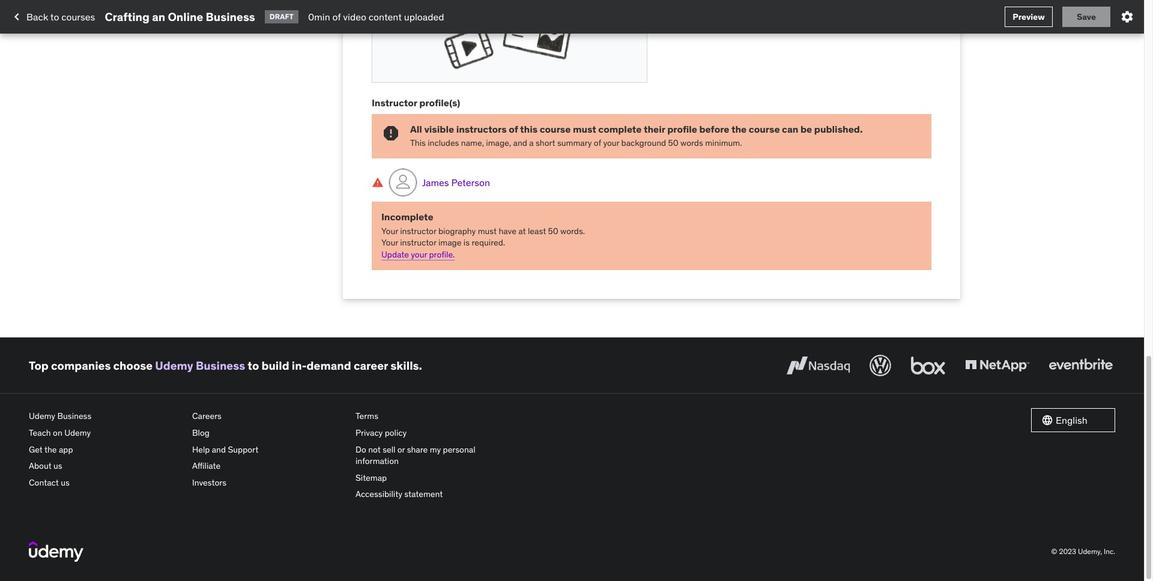 Task type: describe. For each thing, give the bounding box(es) containing it.
udemy,
[[1078, 547, 1102, 556]]

small image
[[1041, 415, 1054, 427]]

words.
[[560, 226, 585, 236]]

policy
[[385, 428, 407, 438]]

update
[[381, 249, 409, 260]]

affiliate link
[[192, 458, 346, 475]]

update your profile. link
[[381, 249, 455, 260]]

investors link
[[192, 475, 346, 492]]

summary
[[557, 137, 592, 148]]

save button
[[1063, 7, 1111, 27]]

box image
[[908, 353, 948, 379]]

careers blog help and support affiliate investors
[[192, 411, 258, 488]]

name,
[[461, 137, 484, 148]]

accessibility
[[356, 489, 402, 500]]

crafting
[[105, 9, 150, 24]]

about us link
[[29, 458, 183, 475]]

skills.
[[391, 359, 422, 373]]

0 vertical spatial business
[[206, 9, 255, 24]]

profile.
[[429, 249, 455, 260]]

contact
[[29, 477, 59, 488]]

a
[[529, 137, 534, 148]]

top companies choose udemy business to build in-demand career skills.
[[29, 359, 422, 373]]

at
[[518, 226, 526, 236]]

preview
[[1013, 11, 1045, 22]]

save
[[1077, 11, 1096, 22]]

my
[[430, 444, 441, 455]]

in-
[[292, 359, 307, 373]]

image
[[438, 237, 462, 248]]

preview link
[[1005, 7, 1053, 27]]

0 vertical spatial udemy business link
[[155, 359, 245, 373]]

netapp image
[[963, 353, 1032, 379]]

get the app link
[[29, 442, 183, 458]]

blog link
[[192, 425, 346, 442]]

short
[[536, 137, 555, 148]]

peterson
[[451, 177, 490, 189]]

english button
[[1031, 409, 1115, 433]]

personal
[[443, 444, 475, 455]]

incomplete
[[381, 211, 433, 223]]

0 vertical spatial udemy
[[155, 359, 193, 373]]

terms link
[[356, 409, 509, 425]]

50 inside all visible instructors of this course must complete their profile before the course can be published. this includes name, image, and a short summary of your background 50 words minimum.
[[668, 137, 678, 148]]

career
[[354, 359, 388, 373]]

the inside all visible instructors of this course must complete their profile before the course can be published. this includes name, image, and a short summary of your background 50 words minimum.
[[732, 123, 747, 135]]

information
[[356, 456, 399, 467]]

profile(s)
[[419, 97, 460, 109]]

placeholder image
[[372, 0, 647, 82]]

to inside back to courses "link"
[[50, 11, 59, 23]]

teach on udemy link
[[29, 425, 183, 442]]

0 vertical spatial us
[[54, 461, 62, 472]]

2023
[[1059, 547, 1076, 556]]

biography
[[438, 226, 476, 236]]

careers
[[192, 411, 222, 422]]

about
[[29, 461, 51, 472]]

content
[[369, 11, 402, 23]]

be
[[801, 123, 812, 135]]

english
[[1056, 415, 1088, 427]]

instructor profile(s)
[[372, 97, 460, 109]]

careers link
[[192, 409, 346, 425]]

back
[[26, 11, 48, 23]]

privacy
[[356, 428, 383, 438]]

1 horizontal spatial to
[[248, 359, 259, 373]]

top
[[29, 359, 49, 373]]

build
[[262, 359, 289, 373]]

your inside the incomplete your instructor biography must have at least 50 words. your instructor image is required. update your profile.
[[411, 249, 427, 260]]

visible
[[424, 123, 454, 135]]

0min of video content uploaded
[[308, 11, 444, 23]]

0min
[[308, 11, 330, 23]]

do
[[356, 444, 366, 455]]

and inside careers blog help and support affiliate investors
[[212, 444, 226, 455]]

1 vertical spatial udemy business link
[[29, 409, 183, 425]]

this
[[520, 123, 538, 135]]

james peterson
[[422, 177, 490, 189]]

least
[[528, 226, 546, 236]]

james peterson link
[[372, 168, 490, 197]]

instructors
[[456, 123, 507, 135]]



Task type: locate. For each thing, give the bounding box(es) containing it.
0 vertical spatial instructor
[[400, 226, 436, 236]]

50 inside the incomplete your instructor biography must have at least 50 words. your instructor image is required. update your profile.
[[548, 226, 558, 236]]

1 your from the top
[[381, 226, 398, 236]]

your up update
[[381, 237, 398, 248]]

nasdaq image
[[784, 353, 853, 379]]

app
[[59, 444, 73, 455]]

the inside udemy business teach on udemy get the app about us contact us
[[44, 444, 57, 455]]

0 horizontal spatial must
[[478, 226, 497, 236]]

must inside all visible instructors of this course must complete their profile before the course can be published. this includes name, image, and a short summary of your background 50 words minimum.
[[573, 123, 596, 135]]

demand
[[307, 359, 351, 373]]

the right get
[[44, 444, 57, 455]]

course left can
[[749, 123, 780, 135]]

udemy up teach
[[29, 411, 55, 422]]

published.
[[814, 123, 863, 135]]

background
[[621, 137, 666, 148]]

your
[[381, 226, 398, 236], [381, 237, 398, 248]]

0 vertical spatial to
[[50, 11, 59, 23]]

your
[[603, 137, 619, 148], [411, 249, 427, 260]]

0 vertical spatial of
[[332, 11, 341, 23]]

terms privacy policy do not sell or share my personal information sitemap accessibility statement
[[356, 411, 475, 500]]

1 vertical spatial to
[[248, 359, 259, 373]]

uploaded
[[404, 11, 444, 23]]

sitemap link
[[356, 470, 509, 487]]

complete
[[598, 123, 642, 135]]

instructor down incomplete
[[400, 226, 436, 236]]

1 horizontal spatial and
[[513, 137, 527, 148]]

1 course from the left
[[540, 123, 571, 135]]

50 down profile
[[668, 137, 678, 148]]

not
[[368, 444, 381, 455]]

your down complete
[[603, 137, 619, 148]]

draft
[[270, 12, 294, 21]]

an
[[152, 9, 165, 24]]

do not sell or share my personal information button
[[356, 442, 509, 470]]

© 2023 udemy, inc.
[[1051, 547, 1115, 556]]

required.
[[472, 237, 505, 248]]

0 vertical spatial and
[[513, 137, 527, 148]]

business right the online
[[206, 9, 255, 24]]

profile
[[667, 123, 697, 135]]

the up minimum.
[[732, 123, 747, 135]]

1 horizontal spatial the
[[732, 123, 747, 135]]

1 vertical spatial business
[[196, 359, 245, 373]]

0 vertical spatial your
[[603, 137, 619, 148]]

udemy
[[155, 359, 193, 373], [29, 411, 55, 422], [64, 428, 91, 438]]

udemy right choose
[[155, 359, 193, 373]]

affiliate
[[192, 461, 221, 472]]

0 horizontal spatial and
[[212, 444, 226, 455]]

1 horizontal spatial your
[[603, 137, 619, 148]]

support
[[228, 444, 258, 455]]

0 vertical spatial your
[[381, 226, 398, 236]]

incomplete your instructor biography must have at least 50 words. your instructor image is required. update your profile.
[[381, 211, 585, 260]]

business
[[206, 9, 255, 24], [196, 359, 245, 373], [57, 411, 91, 422]]

2 horizontal spatial of
[[594, 137, 601, 148]]

the
[[732, 123, 747, 135], [44, 444, 57, 455]]

us
[[54, 461, 62, 472], [61, 477, 70, 488]]

statement
[[404, 489, 443, 500]]

50
[[668, 137, 678, 148], [548, 226, 558, 236]]

1 vertical spatial your
[[381, 237, 398, 248]]

all visible instructors of this course must complete their profile before the course can be published. this includes name, image, and a short summary of your background 50 words minimum.
[[410, 123, 863, 148]]

2 instructor from the top
[[400, 237, 436, 248]]

udemy business link up careers
[[155, 359, 245, 373]]

course
[[540, 123, 571, 135], [749, 123, 780, 135]]

0 horizontal spatial to
[[50, 11, 59, 23]]

1 vertical spatial your
[[411, 249, 427, 260]]

instructor
[[400, 226, 436, 236], [400, 237, 436, 248]]

all
[[410, 123, 422, 135]]

1 horizontal spatial must
[[573, 123, 596, 135]]

get
[[29, 444, 43, 455]]

before
[[699, 123, 729, 135]]

can
[[782, 123, 799, 135]]

1 vertical spatial must
[[478, 226, 497, 236]]

is
[[464, 237, 470, 248]]

eventbrite image
[[1046, 353, 1115, 379]]

of
[[332, 11, 341, 23], [509, 123, 518, 135], [594, 137, 601, 148]]

sitemap
[[356, 473, 387, 483]]

this
[[410, 137, 426, 148]]

1 instructor from the top
[[400, 226, 436, 236]]

contact us link
[[29, 475, 183, 492]]

business up on
[[57, 411, 91, 422]]

of left this
[[509, 123, 518, 135]]

0 horizontal spatial of
[[332, 11, 341, 23]]

teach
[[29, 428, 51, 438]]

accessibility statement link
[[356, 487, 509, 503]]

on
[[53, 428, 62, 438]]

must up required.
[[478, 226, 497, 236]]

2 your from the top
[[381, 237, 398, 248]]

their
[[644, 123, 665, 135]]

2 vertical spatial business
[[57, 411, 91, 422]]

online
[[168, 9, 203, 24]]

2 course from the left
[[749, 123, 780, 135]]

to
[[50, 11, 59, 23], [248, 359, 259, 373]]

instructor up "update your profile." "link" at the left of the page
[[400, 237, 436, 248]]

help and support link
[[192, 442, 346, 458]]

us right about on the left bottom of page
[[54, 461, 62, 472]]

must up the summary
[[573, 123, 596, 135]]

0 vertical spatial the
[[732, 123, 747, 135]]

1 horizontal spatial course
[[749, 123, 780, 135]]

©
[[1051, 547, 1057, 556]]

business up careers
[[196, 359, 245, 373]]

us right contact
[[61, 477, 70, 488]]

course up short
[[540, 123, 571, 135]]

and left a at the top left of the page
[[513, 137, 527, 148]]

to right the back
[[50, 11, 59, 23]]

must inside the incomplete your instructor biography must have at least 50 words. your instructor image is required. update your profile.
[[478, 226, 497, 236]]

50 right least
[[548, 226, 558, 236]]

image,
[[486, 137, 511, 148]]

0 horizontal spatial 50
[[548, 226, 558, 236]]

2 horizontal spatial udemy
[[155, 359, 193, 373]]

back to courses link
[[10, 7, 95, 27]]

of right the summary
[[594, 137, 601, 148]]

1 horizontal spatial of
[[509, 123, 518, 135]]

1 vertical spatial 50
[[548, 226, 558, 236]]

and inside all visible instructors of this course must complete their profile before the course can be published. this includes name, image, and a short summary of your background 50 words minimum.
[[513, 137, 527, 148]]

companies
[[51, 359, 111, 373]]

1 vertical spatial udemy
[[29, 411, 55, 422]]

minimum.
[[705, 137, 742, 148]]

incomplete image
[[372, 177, 384, 189]]

sell
[[383, 444, 395, 455]]

0 horizontal spatial your
[[411, 249, 427, 260]]

0 horizontal spatial udemy
[[29, 411, 55, 422]]

your down incomplete
[[381, 226, 398, 236]]

0 vertical spatial 50
[[668, 137, 678, 148]]

and right help
[[212, 444, 226, 455]]

choose
[[113, 359, 153, 373]]

0 horizontal spatial course
[[540, 123, 571, 135]]

james
[[422, 177, 449, 189]]

2 vertical spatial of
[[594, 137, 601, 148]]

2 vertical spatial udemy
[[64, 428, 91, 438]]

udemy business teach on udemy get the app about us contact us
[[29, 411, 91, 488]]

business inside udemy business teach on udemy get the app about us contact us
[[57, 411, 91, 422]]

1 horizontal spatial 50
[[668, 137, 678, 148]]

1 vertical spatial of
[[509, 123, 518, 135]]

inc.
[[1104, 547, 1115, 556]]

or
[[397, 444, 405, 455]]

1 horizontal spatial udemy
[[64, 428, 91, 438]]

words
[[681, 137, 703, 148]]

terms
[[356, 411, 378, 422]]

0 vertical spatial must
[[573, 123, 596, 135]]

medium image
[[10, 10, 24, 24]]

back to courses
[[26, 11, 95, 23]]

courses
[[61, 11, 95, 23]]

1 vertical spatial instructor
[[400, 237, 436, 248]]

crafting an online business
[[105, 9, 255, 24]]

instructor
[[372, 97, 417, 109]]

video
[[343, 11, 366, 23]]

udemy right on
[[64, 428, 91, 438]]

includes
[[428, 137, 459, 148]]

1 vertical spatial us
[[61, 477, 70, 488]]

privacy policy link
[[356, 425, 509, 442]]

investors
[[192, 477, 226, 488]]

to left build
[[248, 359, 259, 373]]

your left "profile."
[[411, 249, 427, 260]]

your inside all visible instructors of this course must complete their profile before the course can be published. this includes name, image, and a short summary of your background 50 words minimum.
[[603, 137, 619, 148]]

course settings image
[[1120, 10, 1135, 24]]

share
[[407, 444, 428, 455]]

of right the 0min
[[332, 11, 341, 23]]

udemy business link up get the app link
[[29, 409, 183, 425]]

1 vertical spatial and
[[212, 444, 226, 455]]

1 vertical spatial the
[[44, 444, 57, 455]]

udemy image
[[29, 542, 84, 562]]

have
[[499, 226, 516, 236]]

0 horizontal spatial the
[[44, 444, 57, 455]]

volkswagen image
[[867, 353, 894, 379]]



Task type: vqa. For each thing, say whether or not it's contained in the screenshot.
ON on the bottom left of page
yes



